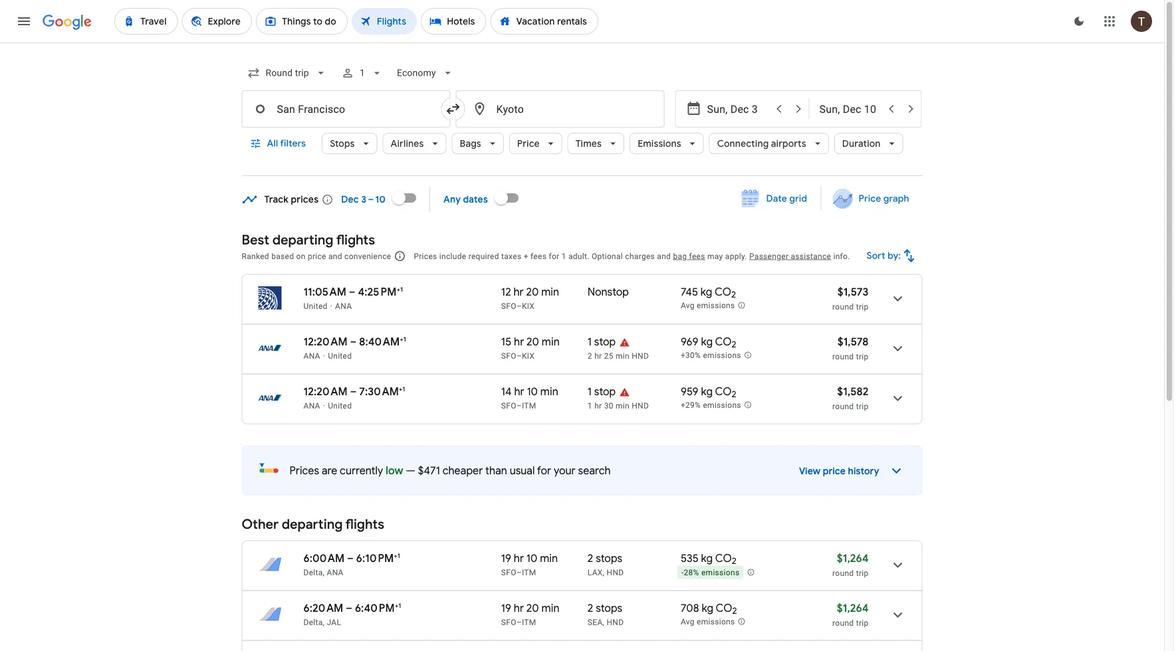 Task type: locate. For each thing, give the bounding box(es) containing it.
1 1 stop from the top
[[588, 335, 616, 349]]

min inside 19 hr 20 min sfo – itm
[[542, 602, 560, 616]]

1 horizontal spatial and
[[658, 252, 671, 261]]

4 trip from the top
[[857, 569, 869, 578]]

hr right 15
[[514, 335, 524, 349]]

Departure time: 12:20 AM. text field
[[304, 385, 348, 399]]

+ for 4:25 pm
[[397, 285, 400, 294]]

1 horizontal spatial prices
[[414, 252, 437, 261]]

prices left are
[[290, 464, 319, 478]]

1 19 from the top
[[502, 552, 512, 566]]

1 vertical spatial itm
[[522, 569, 537, 578]]

0 vertical spatial avg emissions
[[681, 302, 735, 311]]

+ for 6:10 pm
[[394, 552, 398, 561]]

1 kix from the top
[[522, 302, 535, 311]]

1 $1,264 from the top
[[837, 552, 869, 566]]

20 inside 12 hr 20 min sfo – kix
[[527, 285, 539, 299]]

hr for 12 hr 20 min
[[514, 285, 524, 299]]

min inside 14 hr 10 min sfo – itm
[[541, 385, 559, 399]]

– down total duration 12 hr 20 min. "element"
[[517, 302, 522, 311]]

min inside layover (1 of 1) is a 1 hr 30 min overnight layover at haneda airport in tokyo. element
[[616, 402, 630, 411]]

main content
[[242, 182, 923, 652]]

1 vertical spatial stops
[[596, 602, 623, 616]]

price inside popup button
[[517, 138, 540, 150]]

round down 1264 us dollars text box
[[833, 619, 855, 628]]

19 inside 19 hr 20 min sfo – itm
[[502, 602, 512, 616]]

0 vertical spatial flights
[[336, 232, 375, 248]]

hr inside 14 hr 10 min sfo – itm
[[515, 385, 525, 399]]

trip for 708
[[857, 619, 869, 628]]

1 horizontal spatial fees
[[690, 252, 706, 261]]

+ down arrival time: 6:10 pm on  monday, december 4. 'text field' at the left bottom of page
[[395, 602, 399, 610]]

None text field
[[242, 90, 451, 128]]

6:10 pm
[[356, 552, 394, 566]]

2 stops flight. element for 19 hr 20 min
[[588, 602, 623, 618]]

kg inside 745 kg co 2
[[701, 285, 713, 299]]

times button
[[568, 128, 625, 160]]

kg up -28% emissions
[[702, 552, 713, 566]]

stops up "sea"
[[596, 602, 623, 616]]

hr left 25
[[595, 352, 602, 361]]

1 vertical spatial 12:20 am
[[304, 385, 348, 399]]

round down the $1,573
[[833, 302, 855, 312]]

fees
[[531, 252, 547, 261], [690, 252, 706, 261]]

1 vertical spatial stop
[[595, 385, 616, 399]]

kg for 745
[[701, 285, 713, 299]]

layover (1 of 1) is a 2 hr 25 min overnight layover at haneda airport in tokyo. element
[[588, 351, 675, 362]]

by:
[[888, 250, 902, 262]]

co right 708
[[716, 602, 733, 616]]

, for 19 hr 10 min
[[603, 569, 605, 578]]

flights up 6:10 pm at left bottom
[[346, 517, 385, 534]]

stops inside 2 stops sea , hnd
[[596, 602, 623, 616]]

1 trip from the top
[[857, 302, 869, 312]]

1 delta, from the top
[[304, 569, 325, 578]]

itm for 19 hr 10 min
[[522, 569, 537, 578]]

2 delta, from the top
[[304, 618, 325, 628]]

2 vertical spatial 20
[[527, 602, 539, 616]]

Arrival time: 7:30 AM on  Monday, December 4. text field
[[359, 385, 406, 399]]

– inside 19 hr 20 min sfo – itm
[[517, 618, 522, 628]]

2 inside 2 stops lax , hnd
[[588, 552, 594, 566]]

view price history
[[800, 466, 880, 478]]

sfo inside 15 hr 20 min sfo – kix
[[502, 352, 517, 361]]

stop up 25
[[595, 335, 616, 349]]

round inside the $1,573 round trip
[[833, 302, 855, 312]]

$1,264
[[837, 552, 869, 566], [837, 602, 869, 616]]

 image down 12:20 am text box
[[323, 402, 325, 411]]

departing for other
[[282, 517, 343, 534]]

kix
[[522, 302, 535, 311], [522, 352, 535, 361]]

and down the best departing flights
[[329, 252, 343, 261]]

kix inside 15 hr 20 min sfo – kix
[[522, 352, 535, 361]]

hnd for 2 stops lax , hnd
[[607, 569, 624, 578]]

dec 3 – 10
[[341, 194, 386, 206]]

1 vertical spatial 2 stops flight. element
[[588, 602, 623, 618]]

2 2 stops flight. element from the top
[[588, 602, 623, 618]]

hnd right "sea"
[[607, 618, 624, 628]]

2 avg emissions from the top
[[681, 618, 735, 628]]

apply.
[[726, 252, 748, 261]]

– down total duration 19 hr 10 min. 'element'
[[517, 569, 522, 578]]

1 2 stops flight. element from the top
[[588, 552, 623, 568]]

trip inside the $1,578 round trip
[[857, 352, 869, 362]]

Arrival time: 6:40 PM on  Monday, December 4. text field
[[355, 602, 401, 616]]

bags button
[[452, 128, 504, 160]]

hnd inside 2 stops sea , hnd
[[607, 618, 624, 628]]

stop
[[595, 335, 616, 349], [595, 385, 616, 399]]

price left graph at the top right of page
[[859, 193, 882, 205]]

5 sfo from the top
[[502, 618, 517, 628]]

kix down total duration 12 hr 20 min. "element"
[[522, 302, 535, 311]]

1 vertical spatial 19
[[502, 602, 512, 616]]

6:20 am
[[304, 602, 344, 616]]

united down 12:20 am text box
[[328, 402, 352, 411]]

stops for 19 hr 10 min
[[596, 552, 623, 566]]

itm for 14 hr 10 min
[[522, 402, 537, 411]]

2 , from the top
[[603, 618, 605, 628]]

hnd inside 2 stops lax , hnd
[[607, 569, 624, 578]]

1 vertical spatial 10
[[527, 552, 538, 566]]

kix inside 12 hr 20 min sfo – kix
[[522, 302, 535, 311]]

10 up total duration 19 hr 20 min. element
[[527, 552, 538, 566]]

change appearance image
[[1064, 5, 1096, 37]]

1 vertical spatial price
[[859, 193, 882, 205]]

0 vertical spatial 2 stops flight. element
[[588, 552, 623, 568]]

$1,264 round trip left flight details. leaves san francisco international airport at 6:20 am on sunday, december 3 and arrives at itami airport at 6:40 pm on monday, december 4. image
[[833, 602, 869, 628]]

co inside 969 kg co 2
[[716, 335, 732, 349]]

sfo for 19 hr 10 min
[[502, 569, 517, 578]]

min up total duration 19 hr 20 min. element
[[540, 552, 558, 566]]

trip inside $1,582 round trip
[[857, 402, 869, 411]]

0 vertical spatial prices
[[414, 252, 437, 261]]

min right the 30
[[616, 402, 630, 411]]

$1,573 round trip
[[833, 285, 869, 312]]

1 vertical spatial flights
[[346, 517, 385, 534]]

– left 8:40 am at bottom
[[350, 335, 357, 349]]

view
[[800, 466, 821, 478]]

745 kg co 2
[[681, 285, 737, 301]]

round for 745
[[833, 302, 855, 312]]

history
[[849, 466, 880, 478]]

+ inside 6:00 am – 6:10 pm + 1
[[394, 552, 398, 561]]

+
[[524, 252, 529, 261], [397, 285, 400, 294], [400, 335, 404, 344], [399, 385, 403, 394], [394, 552, 398, 561], [395, 602, 399, 610]]

4:25 pm
[[358, 285, 397, 299]]

– down total duration 15 hr 20 min. element
[[517, 352, 522, 361]]

2 stops from the top
[[596, 602, 623, 616]]

currently
[[340, 464, 383, 478]]

co right 745
[[715, 285, 732, 299]]

1 $1,264 round trip from the top
[[833, 552, 869, 578]]

2 stops flight. element
[[588, 552, 623, 568], [588, 602, 623, 618]]

2 trip from the top
[[857, 352, 869, 362]]

2 vertical spatial united
[[328, 402, 352, 411]]

1 vertical spatial delta,
[[304, 618, 325, 628]]

departing up on
[[273, 232, 334, 248]]

1 horizontal spatial price
[[859, 193, 882, 205]]

hnd for 2 stops sea , hnd
[[607, 618, 624, 628]]

kg inside 535 kg co 2
[[702, 552, 713, 566]]

None text field
[[456, 90, 665, 128]]

ana down the leaves san francisco international airport at 11:05 am on sunday, december 3 and arrives at kansai international airport at 4:25 pm on monday, december 4. element
[[335, 302, 352, 311]]

5 trip from the top
[[857, 619, 869, 628]]

price for price graph
[[859, 193, 882, 205]]

sfo down total duration 19 hr 10 min. 'element'
[[502, 569, 517, 578]]

1 vertical spatial price
[[823, 466, 846, 478]]

$1,264 round trip
[[833, 552, 869, 578], [833, 602, 869, 628]]

itm down total duration 19 hr 20 min. element
[[522, 618, 537, 628]]

19 down 19 hr 10 min sfo – itm
[[502, 602, 512, 616]]

2 1 stop from the top
[[588, 385, 616, 399]]

+ inside 12:20 am – 8:40 am + 1
[[400, 335, 404, 344]]

+ down arrival time: 4:25 pm on  monday, december 4. text box
[[400, 335, 404, 344]]

2  image from the top
[[323, 402, 325, 411]]

prices
[[414, 252, 437, 261], [290, 464, 319, 478]]

None field
[[242, 61, 333, 85], [392, 61, 460, 85], [242, 61, 333, 85], [392, 61, 460, 85]]

cheaper
[[443, 464, 483, 478]]

0 vertical spatial price
[[308, 252, 326, 261]]

1  image from the top
[[323, 352, 325, 361]]

emissions down 959 kg co 2 on the bottom right of page
[[704, 401, 742, 411]]

Departure time: 12:20 AM. text field
[[304, 335, 348, 349]]

fees right bag
[[690, 252, 706, 261]]

trip down $1,264 text field
[[857, 569, 869, 578]]

hr up total duration 19 hr 20 min. element
[[514, 552, 524, 566]]

2 avg from the top
[[681, 618, 695, 628]]

trip
[[857, 302, 869, 312], [857, 352, 869, 362], [857, 402, 869, 411], [857, 569, 869, 578], [857, 619, 869, 628]]

-
[[682, 569, 684, 578]]

None search field
[[242, 57, 923, 176]]

find the best price region
[[242, 182, 923, 222]]

leaves san francisco international airport at 6:00 am on sunday, december 3 and arrives at itami airport at 6:10 pm on monday, december 4. element
[[304, 552, 401, 566]]

2 fees from the left
[[690, 252, 706, 261]]

2 up +30% emissions
[[732, 339, 737, 351]]

2 1 stop flight. element from the top
[[588, 385, 616, 401]]

$1,264 round trip for 535
[[833, 552, 869, 578]]

emissions for 969
[[704, 351, 742, 361]]

hr inside 15 hr 20 min sfo – kix
[[514, 335, 524, 349]]

min for 15 hr 20 min
[[542, 335, 560, 349]]

0 vertical spatial 12:20 am
[[304, 335, 348, 349]]

– inside 12 hr 20 min sfo – kix
[[517, 302, 522, 311]]

2 left 25
[[588, 352, 593, 361]]

, down lax
[[603, 618, 605, 628]]

stop up the 30
[[595, 385, 616, 399]]

, inside 2 stops lax , hnd
[[603, 569, 605, 578]]

1 vertical spatial 20
[[527, 335, 540, 349]]

0 vertical spatial 19
[[502, 552, 512, 566]]

1 , from the top
[[603, 569, 605, 578]]

1 vertical spatial avg emissions
[[681, 618, 735, 628]]

2 stops flight. element up "sea"
[[588, 602, 623, 618]]

2 sfo from the top
[[502, 352, 517, 361]]

1582 US dollars text field
[[838, 385, 869, 399]]

1 itm from the top
[[522, 402, 537, 411]]

trip inside the $1,573 round trip
[[857, 302, 869, 312]]

4 round from the top
[[833, 569, 855, 578]]

total duration 19 hr 20 min. element
[[502, 602, 588, 618]]

your
[[554, 464, 576, 478]]

sort by: button
[[862, 240, 923, 272]]

0 vertical spatial 20
[[527, 285, 539, 299]]

20 right 12
[[527, 285, 539, 299]]

co inside 535 kg co 2
[[716, 552, 732, 566]]

hnd right 25
[[632, 352, 649, 361]]

co inside 959 kg co 2
[[716, 385, 732, 399]]

bags
[[460, 138, 482, 150]]

min inside 15 hr 20 min sfo – kix
[[542, 335, 560, 349]]

+ inside 12:20 am – 7:30 am + 1
[[399, 385, 403, 394]]

price right view
[[823, 466, 846, 478]]

2 up -28% emissions
[[732, 556, 737, 568]]

2 itm from the top
[[522, 569, 537, 578]]

2 stops flight. element up lax
[[588, 552, 623, 568]]

0 vertical spatial ,
[[603, 569, 605, 578]]

learn more about tracked prices image
[[322, 194, 334, 206]]

connecting airports
[[718, 138, 807, 150]]

 image down departure time: 12:20 am. text box on the left bottom of the page
[[323, 352, 325, 361]]

round inside $1,582 round trip
[[833, 402, 855, 411]]

+ inside 6:20 am – 6:40 pm + 1
[[395, 602, 399, 610]]

date grid button
[[732, 187, 819, 211]]

2 vertical spatial itm
[[522, 618, 537, 628]]

1 inside 12:20 am – 7:30 am + 1
[[403, 385, 406, 394]]

0 vertical spatial 10
[[527, 385, 538, 399]]

united
[[304, 302, 328, 311], [328, 352, 352, 361], [328, 402, 352, 411]]

– down total duration 19 hr 20 min. element
[[517, 618, 522, 628]]

min
[[542, 285, 560, 299], [542, 335, 560, 349], [616, 352, 630, 361], [541, 385, 559, 399], [616, 402, 630, 411], [540, 552, 558, 566], [542, 602, 560, 616]]

10 for 14
[[527, 385, 538, 399]]

delta, down 6:20 am text field
[[304, 618, 325, 628]]

ana down 12:20 am text box
[[304, 402, 320, 411]]

itm inside 19 hr 20 min sfo – itm
[[522, 618, 537, 628]]

flights
[[336, 232, 375, 248], [346, 517, 385, 534]]

hr for 19 hr 10 min
[[514, 552, 524, 566]]

emissions down 969 kg co 2
[[704, 351, 742, 361]]

loading results progress bar
[[0, 43, 1165, 45]]

Arrival time: 8:40 AM on  Monday, December 4. text field
[[359, 335, 406, 349]]

leaves san francisco international airport at 12:20 am on sunday, december 3 and arrives at itami airport at 7:30 am on monday, december 4. element
[[304, 385, 406, 399]]

1 stop from the top
[[595, 335, 616, 349]]

layover (1 of 2) is a 1 hr 30 min layover at los angeles international airport in los angeles. layover (2 of 2) is a 2 hr 25 min layover at haneda airport in tokyo. element
[[588, 568, 675, 578]]

0 horizontal spatial price
[[308, 252, 326, 261]]

1 1 stop flight. element from the top
[[588, 335, 616, 351]]

5 round from the top
[[833, 619, 855, 628]]

convenience
[[345, 252, 391, 261]]

0 vertical spatial $1,264
[[837, 552, 869, 566]]

1 avg from the top
[[681, 302, 695, 311]]

hr down 19 hr 10 min sfo – itm
[[514, 602, 524, 616]]

$1,264 round trip up 1264 us dollars text box
[[833, 552, 869, 578]]

– left 7:30 am
[[350, 385, 357, 399]]

hnd
[[632, 352, 649, 361], [632, 402, 649, 411], [607, 569, 624, 578], [607, 618, 624, 628]]

itm inside 19 hr 10 min sfo – itm
[[522, 569, 537, 578]]

co for 745
[[715, 285, 732, 299]]

kg right 708
[[702, 602, 714, 616]]

2 round from the top
[[833, 352, 855, 362]]

1 and from the left
[[329, 252, 343, 261]]

1 vertical spatial for
[[537, 464, 552, 478]]

total duration 19 hr 10 min. element
[[502, 552, 588, 568]]

2 12:20 am from the top
[[304, 385, 348, 399]]

hnd inside layover (1 of 1) is a 2 hr 25 min overnight layover at haneda airport in tokyo. element
[[632, 352, 649, 361]]

+ for 8:40 am
[[400, 335, 404, 344]]

0 vertical spatial $1,264 round trip
[[833, 552, 869, 578]]

co up +30% emissions
[[716, 335, 732, 349]]

hr inside 19 hr 20 min sfo – itm
[[514, 602, 524, 616]]

1 horizontal spatial price
[[823, 466, 846, 478]]

kix for 15
[[522, 352, 535, 361]]

0 vertical spatial itm
[[522, 402, 537, 411]]

united down 11:05 am text box on the top left of page
[[304, 302, 328, 311]]

0 vertical spatial 1 stop
[[588, 335, 616, 349]]

delta, for 6:00 am
[[304, 569, 325, 578]]

1 stop flight. element for 14 hr 10 min
[[588, 385, 616, 401]]

2 inside 2 stops sea , hnd
[[588, 602, 594, 616]]

stop for 14 hr 10 min
[[595, 385, 616, 399]]

round inside the $1,578 round trip
[[833, 352, 855, 362]]

optional
[[592, 252, 623, 261]]

1 vertical spatial ,
[[603, 618, 605, 628]]

0 vertical spatial for
[[549, 252, 560, 261]]

1 vertical spatial united
[[328, 352, 352, 361]]

prices
[[291, 194, 319, 206]]

2 inside 535 kg co 2
[[732, 556, 737, 568]]

kg inside 708 kg co 2
[[702, 602, 714, 616]]

2 stop from the top
[[595, 385, 616, 399]]

1 stop flight. element up the 30
[[588, 385, 616, 401]]

1 sfo from the top
[[502, 302, 517, 311]]

$1,264 left flight details. leaves san francisco international airport at 6:20 am on sunday, december 3 and arrives at itami airport at 6:40 pm on monday, december 4. image
[[837, 602, 869, 616]]

+ down arrival time: 8:40 am on  monday, december 4. text box
[[399, 385, 403, 394]]

11:05 am – 4:25 pm + 1
[[304, 285, 403, 299]]

kix down total duration 15 hr 20 min. element
[[522, 352, 535, 361]]

leaves san francisco international airport at 6:20 am on sunday, december 3 and arrives at itami airport at 6:40 pm on monday, december 4. element
[[304, 602, 401, 616]]

2 19 from the top
[[502, 602, 512, 616]]

co inside 708 kg co 2
[[716, 602, 733, 616]]

itm down total duration 14 hr 10 min. element
[[522, 402, 537, 411]]

hr inside 19 hr 10 min sfo – itm
[[514, 552, 524, 566]]

nonstop
[[588, 285, 629, 299]]

1 stop
[[588, 335, 616, 349], [588, 385, 616, 399]]

best
[[242, 232, 270, 248]]

1 inside 12:20 am – 8:40 am + 1
[[404, 335, 406, 344]]

2 $1,264 round trip from the top
[[833, 602, 869, 628]]

1 vertical spatial  image
[[323, 402, 325, 411]]

20 inside 15 hr 20 min sfo – kix
[[527, 335, 540, 349]]

min right 14
[[541, 385, 559, 399]]

itm down total duration 19 hr 10 min. 'element'
[[522, 569, 537, 578]]

2 stops lax , hnd
[[588, 552, 624, 578]]

535 kg co 2
[[681, 552, 737, 568]]

delta,
[[304, 569, 325, 578], [304, 618, 325, 628]]

kg inside 959 kg co 2
[[701, 385, 713, 399]]

0 horizontal spatial fees
[[531, 252, 547, 261]]

flights for best departing flights
[[336, 232, 375, 248]]

avg down 708
[[681, 618, 695, 628]]

stops inside 2 stops lax , hnd
[[596, 552, 623, 566]]

sfo inside 19 hr 10 min sfo – itm
[[502, 569, 517, 578]]

0 horizontal spatial and
[[329, 252, 343, 261]]

united for 8:40 am
[[328, 352, 352, 361]]

1 vertical spatial departing
[[282, 517, 343, 534]]

1 vertical spatial $1,264 round trip
[[833, 602, 869, 628]]

united for 7:30 am
[[328, 402, 352, 411]]

avg emissions
[[681, 302, 735, 311], [681, 618, 735, 628]]

0 vertical spatial departing
[[273, 232, 334, 248]]

avg down 745
[[681, 302, 695, 311]]

hr right 12
[[514, 285, 524, 299]]

1 12:20 am from the top
[[304, 335, 348, 349]]

all filters button
[[242, 128, 317, 160]]

avg
[[681, 302, 695, 311], [681, 618, 695, 628]]

1 stop flight. element
[[588, 335, 616, 351], [588, 385, 616, 401]]

round for 969
[[833, 352, 855, 362]]

3 trip from the top
[[857, 402, 869, 411]]

kg up +29% emissions
[[701, 385, 713, 399]]

co inside 745 kg co 2
[[715, 285, 732, 299]]

passenger
[[750, 252, 789, 261]]

+30%
[[681, 351, 701, 361]]

0 vertical spatial stop
[[595, 335, 616, 349]]

0 vertical spatial  image
[[323, 352, 325, 361]]

min inside 12 hr 20 min sfo – kix
[[542, 285, 560, 299]]

round for 708
[[833, 619, 855, 628]]

swap origin and destination. image
[[445, 101, 461, 117]]

trip down 1264 us dollars text box
[[857, 619, 869, 628]]

ana down 6:00 am text field
[[327, 569, 344, 578]]

charges
[[626, 252, 655, 261]]

emissions down 745 kg co 2
[[697, 302, 735, 311]]

avg emissions down 745 kg co 2
[[681, 302, 735, 311]]

stops up lax
[[596, 552, 623, 566]]

535
[[681, 552, 699, 566]]

2 up lax
[[588, 552, 594, 566]]

sfo inside 12 hr 20 min sfo – kix
[[502, 302, 517, 311]]

prices for prices are currently low — $471 cheaper than usual for your search
[[290, 464, 319, 478]]

departing up the 6:00 am
[[282, 517, 343, 534]]

kg up +30% emissions
[[702, 335, 713, 349]]

10 inside 14 hr 10 min sfo – itm
[[527, 385, 538, 399]]

969 kg co 2
[[681, 335, 737, 351]]

 image
[[330, 302, 333, 311]]

1264 US dollars text field
[[837, 552, 869, 566]]

20 inside 19 hr 20 min sfo – itm
[[527, 602, 539, 616]]

1 hr 30 min hnd
[[588, 402, 649, 411]]

hr for 19 hr 20 min
[[514, 602, 524, 616]]

main menu image
[[16, 13, 32, 29]]

sfo inside 19 hr 20 min sfo – itm
[[502, 618, 517, 628]]

trip down $1,582
[[857, 402, 869, 411]]

2
[[732, 290, 737, 301], [732, 339, 737, 351], [588, 352, 593, 361], [732, 389, 737, 401], [588, 552, 594, 566], [732, 556, 737, 568], [588, 602, 594, 616], [733, 606, 738, 618]]

+ for 7:30 am
[[399, 385, 403, 394]]

round down $1,582
[[833, 402, 855, 411]]

2 inside 708 kg co 2
[[733, 606, 738, 618]]

none search field containing all filters
[[242, 57, 923, 176]]

12 hr 20 min sfo – kix
[[502, 285, 560, 311]]

6:00 am
[[304, 552, 345, 566]]

1 avg emissions from the top
[[681, 302, 735, 311]]

– left 6:40 pm
[[346, 602, 353, 616]]

learn more about ranking image
[[394, 250, 406, 262]]

10
[[527, 385, 538, 399], [527, 552, 538, 566]]

trip for 745
[[857, 302, 869, 312]]

0 vertical spatial stops
[[596, 552, 623, 566]]

min right 15
[[542, 335, 560, 349]]

bag fees button
[[674, 252, 706, 261]]

stop for 15 hr 20 min
[[595, 335, 616, 349]]

round
[[833, 302, 855, 312], [833, 352, 855, 362], [833, 402, 855, 411], [833, 569, 855, 578], [833, 619, 855, 628]]

 image
[[323, 352, 325, 361], [323, 402, 325, 411]]

0 vertical spatial kix
[[522, 302, 535, 311]]

1 stop up the 30
[[588, 385, 616, 399]]

12:20 am up 12:20 am text box
[[304, 335, 348, 349]]

0 vertical spatial price
[[517, 138, 540, 150]]

0 vertical spatial united
[[304, 302, 328, 311]]

min down 19 hr 10 min sfo – itm
[[542, 602, 560, 616]]

airlines
[[391, 138, 424, 150]]

12:20 am
[[304, 335, 348, 349], [304, 385, 348, 399]]

15 hr 20 min sfo – kix
[[502, 335, 560, 361]]

Return text field
[[820, 91, 881, 127]]

hnd inside layover (1 of 1) is a 1 hr 30 min overnight layover at haneda airport in tokyo. element
[[632, 402, 649, 411]]

+ inside 11:05 am – 4:25 pm + 1
[[397, 285, 400, 294]]

kg inside 969 kg co 2
[[702, 335, 713, 349]]

kg
[[701, 285, 713, 299], [702, 335, 713, 349], [701, 385, 713, 399], [702, 552, 713, 566], [702, 602, 714, 616]]

20 down 19 hr 10 min sfo – itm
[[527, 602, 539, 616]]

co
[[715, 285, 732, 299], [716, 335, 732, 349], [716, 385, 732, 399], [716, 552, 732, 566], [716, 602, 733, 616]]

price inside button
[[859, 193, 882, 205]]

emissions
[[638, 138, 682, 150]]

$1,264 for 708
[[837, 602, 869, 616]]

sfo down total duration 19 hr 20 min. element
[[502, 618, 517, 628]]

flight details. leaves san francisco international airport at 6:00 am on sunday, december 3 and arrives at itami airport at 6:10 pm on monday, december 4. image
[[883, 550, 914, 582]]

airports
[[772, 138, 807, 150]]

15
[[502, 335, 512, 349]]

prices are currently low — $471 cheaper than usual for your search
[[290, 464, 611, 478]]

1 vertical spatial prices
[[290, 464, 319, 478]]

19 inside 19 hr 10 min sfo – itm
[[502, 552, 512, 566]]

round down $1,578
[[833, 352, 855, 362]]

airlines button
[[383, 128, 447, 160]]

2 $1,264 from the top
[[837, 602, 869, 616]]

itm inside 14 hr 10 min sfo – itm
[[522, 402, 537, 411]]

0 vertical spatial delta,
[[304, 569, 325, 578]]

3 itm from the top
[[522, 618, 537, 628]]

1 vertical spatial 1 stop flight. element
[[588, 385, 616, 401]]

2 kix from the top
[[522, 352, 535, 361]]

flights up convenience
[[336, 232, 375, 248]]

sfo for 19 hr 20 min
[[502, 618, 517, 628]]

min inside layover (1 of 1) is a 2 hr 25 min overnight layover at haneda airport in tokyo. element
[[616, 352, 630, 361]]

1 round from the top
[[833, 302, 855, 312]]

3 round from the top
[[833, 402, 855, 411]]

min right 12
[[542, 285, 560, 299]]

min inside 19 hr 10 min sfo – itm
[[540, 552, 558, 566]]

fees right taxes
[[531, 252, 547, 261]]

kg for 708
[[702, 602, 714, 616]]

1 stops from the top
[[596, 552, 623, 566]]

departing for best
[[273, 232, 334, 248]]

any dates
[[444, 194, 488, 206]]

hr inside 12 hr 20 min sfo – kix
[[514, 285, 524, 299]]

708
[[681, 602, 700, 616]]

1 inside 6:00 am – 6:10 pm + 1
[[398, 552, 401, 561]]

4 sfo from the top
[[502, 569, 517, 578]]

assistance
[[791, 252, 832, 261]]

+ for 6:40 pm
[[395, 602, 399, 610]]

20 for 12
[[527, 285, 539, 299]]

20 right 15
[[527, 335, 540, 349]]

0 vertical spatial 1 stop flight. element
[[588, 335, 616, 351]]

min right 25
[[616, 352, 630, 361]]

1 vertical spatial avg
[[681, 618, 695, 628]]

1 vertical spatial $1,264
[[837, 602, 869, 616]]

2 up +29% emissions
[[732, 389, 737, 401]]

prices right learn more about ranking image in the top of the page
[[414, 252, 437, 261]]

2 down 'apply.'
[[732, 290, 737, 301]]

+ down learn more about ranking image in the top of the page
[[397, 285, 400, 294]]

sfo inside 14 hr 10 min sfo – itm
[[502, 402, 517, 411]]

3 sfo from the top
[[502, 402, 517, 411]]

bag
[[674, 252, 687, 261]]

0 horizontal spatial prices
[[290, 464, 319, 478]]

nonstop flight. element
[[588, 285, 629, 301]]

0 vertical spatial avg
[[681, 302, 695, 311]]

1 vertical spatial 1 stop
[[588, 385, 616, 399]]

0 horizontal spatial price
[[517, 138, 540, 150]]

times
[[576, 138, 602, 150]]

, inside 2 stops sea , hnd
[[603, 618, 605, 628]]

10 inside 19 hr 10 min sfo – itm
[[527, 552, 538, 566]]

12:20 am down departure time: 12:20 am. text box on the left bottom of the page
[[304, 385, 348, 399]]

– left 4:25 pm
[[349, 285, 356, 299]]

1 vertical spatial kix
[[522, 352, 535, 361]]



Task type: describe. For each thing, give the bounding box(es) containing it.
price graph
[[859, 193, 910, 205]]

avg for 745
[[681, 302, 695, 311]]

—
[[406, 464, 416, 478]]

required
[[469, 252, 499, 261]]

graph
[[884, 193, 910, 205]]

avg for 708
[[681, 618, 695, 628]]

emissions for 745
[[697, 302, 735, 311]]

duration
[[843, 138, 881, 150]]

leaves san francisco international airport at 11:05 am on sunday, december 3 and arrives at kansai international airport at 4:25 pm on monday, december 4. element
[[304, 285, 403, 299]]

+29%
[[681, 401, 701, 411]]

main content containing best departing flights
[[242, 182, 923, 652]]

8:40 am
[[359, 335, 400, 349]]

than
[[486, 464, 508, 478]]

1 inside popup button
[[360, 68, 365, 79]]

view price history image
[[881, 455, 913, 487]]

emissions down 535 kg co 2
[[702, 569, 740, 578]]

19 hr 10 min sfo – itm
[[502, 552, 558, 578]]

flight details. leaves san francisco international airport at 11:05 am on sunday, december 3 and arrives at kansai international airport at 4:25 pm on monday, december 4. image
[[883, 283, 914, 315]]

trip for 535
[[857, 569, 869, 578]]

co for 535
[[716, 552, 732, 566]]

12
[[502, 285, 511, 299]]

delta, for 6:20 am
[[304, 618, 325, 628]]

2 stops flight. element for 19 hr 10 min
[[588, 552, 623, 568]]

, for 19 hr 20 min
[[603, 618, 605, 628]]

2 inside layover (1 of 1) is a 2 hr 25 min overnight layover at haneda airport in tokyo. element
[[588, 352, 593, 361]]

1 inside 11:05 am – 4:25 pm + 1
[[400, 285, 403, 294]]

745
[[681, 285, 699, 299]]

co for 969
[[716, 335, 732, 349]]

hnd for 2 hr 25 min hnd
[[632, 352, 649, 361]]

$1,582 round trip
[[833, 385, 869, 411]]

price graph button
[[825, 187, 920, 211]]

delta, jal
[[304, 618, 341, 628]]

emissions for 959
[[704, 401, 742, 411]]

layover (1 of 2) is a 2 hr 25 min layover at seattle-tacoma international airport in seattle. layover (2 of 2) is a 2 hr 10 min layover at haneda airport in tokyo. element
[[588, 618, 675, 628]]

1 fees from the left
[[531, 252, 547, 261]]

+29% emissions
[[681, 401, 742, 411]]

track prices
[[264, 194, 319, 206]]

20 for 19
[[527, 602, 539, 616]]

sort
[[867, 250, 886, 262]]

sfo for 14 hr 10 min
[[502, 402, 517, 411]]

co for 959
[[716, 385, 732, 399]]

2 stops sea , hnd
[[588, 602, 624, 628]]

min for 14 hr 10 min
[[541, 385, 559, 399]]

date
[[767, 193, 788, 205]]

flight details. leaves san francisco international airport at 6:20 am on sunday, december 3 and arrives at itami airport at 6:40 pm on monday, december 4. image
[[883, 600, 914, 632]]

sea
[[588, 618, 603, 628]]

6:00 am – 6:10 pm + 1
[[304, 552, 401, 566]]

12:20 am for 8:40 am
[[304, 335, 348, 349]]

12:20 am for 7:30 am
[[304, 385, 348, 399]]

3 – 10
[[361, 194, 386, 206]]

2 inside 745 kg co 2
[[732, 290, 737, 301]]

14 hr 10 min sfo – itm
[[502, 385, 559, 411]]

min for 19 hr 10 min
[[540, 552, 558, 566]]

hnd for 1 hr 30 min hnd
[[632, 402, 649, 411]]

1 stop for 14 hr 10 min
[[588, 385, 616, 399]]

$1,578 round trip
[[833, 335, 869, 362]]

sfo for 12 hr 20 min
[[502, 302, 517, 311]]

hr for 15 hr 20 min
[[514, 335, 524, 349]]

20 for 15
[[527, 335, 540, 349]]

7:30 am
[[359, 385, 399, 399]]

30
[[605, 402, 614, 411]]

duration button
[[835, 128, 904, 160]]

round for 535
[[833, 569, 855, 578]]

emissions for 708
[[697, 618, 735, 628]]

stops button
[[322, 128, 378, 160]]

taxes
[[502, 252, 522, 261]]

emissions button
[[630, 128, 704, 160]]

– inside 15 hr 20 min sfo – kix
[[517, 352, 522, 361]]

hr left the 30
[[595, 402, 602, 411]]

2 hr 25 min hnd
[[588, 352, 649, 361]]

– left 6:10 pm at left bottom
[[347, 552, 354, 566]]

25
[[605, 352, 614, 361]]

Arrival time: 6:10 PM on  Monday, December 4. text field
[[356, 552, 401, 566]]

itm for 19 hr 20 min
[[522, 618, 537, 628]]

co for 708
[[716, 602, 733, 616]]

avg emissions for 745
[[681, 302, 735, 311]]

2 inside 959 kg co 2
[[732, 389, 737, 401]]

may
[[708, 252, 724, 261]]

Departure time: 6:20 AM. text field
[[304, 602, 344, 616]]

$1,264 round trip for 708
[[833, 602, 869, 628]]

969
[[681, 335, 699, 349]]

price for price
[[517, 138, 540, 150]]

min for 12 hr 20 min
[[542, 285, 560, 299]]

Departure time: 11:05 AM. text field
[[304, 285, 347, 299]]

ranked based on price and convenience
[[242, 252, 391, 261]]

kg for 959
[[701, 385, 713, 399]]

1 stop for 15 hr 20 min
[[588, 335, 616, 349]]

search
[[578, 464, 611, 478]]

$471
[[418, 464, 440, 478]]

$1,573
[[838, 285, 869, 299]]

Departure time: 6:00 AM. text field
[[304, 552, 345, 566]]

other
[[242, 517, 279, 534]]

10 for 19
[[527, 552, 538, 566]]

round for 959
[[833, 402, 855, 411]]

total duration 12 hr 20 min. element
[[502, 285, 588, 301]]

Departure text field
[[708, 91, 769, 127]]

flight details. leaves san francisco international airport at 12:20 am on sunday, december 3 and arrives at itami airport at 7:30 am on monday, december 4. image
[[883, 383, 914, 415]]

trip for 959
[[857, 402, 869, 411]]

12:20 am – 7:30 am + 1
[[304, 385, 406, 399]]

prices for prices include required taxes + fees for 1 adult. optional charges and bag fees may apply. passenger assistance
[[414, 252, 437, 261]]

Arrival time: 4:25 PM on  Monday, December 4. text field
[[358, 285, 403, 299]]

708 kg co 2
[[681, 602, 738, 618]]

all
[[267, 138, 278, 150]]

are
[[322, 464, 338, 478]]

avg emissions for 708
[[681, 618, 735, 628]]

best departing flights
[[242, 232, 375, 248]]

price button
[[510, 128, 563, 160]]

based
[[272, 252, 294, 261]]

layover (1 of 1) is a 1 hr 30 min overnight layover at haneda airport in tokyo. element
[[588, 401, 675, 411]]

959
[[681, 385, 699, 399]]

any
[[444, 194, 461, 206]]

dec
[[341, 194, 359, 206]]

prices include required taxes + fees for 1 adult. optional charges and bag fees may apply. passenger assistance
[[414, 252, 832, 261]]

+30% emissions
[[681, 351, 742, 361]]

connecting
[[718, 138, 769, 150]]

ranked
[[242, 252, 269, 261]]

trip for 969
[[857, 352, 869, 362]]

flight details. leaves san francisco international airport at 12:20 am on sunday, december 3 and arrives at kansai international airport at 8:40 am on monday, december 4. image
[[883, 333, 914, 365]]

kix for 12
[[522, 302, 535, 311]]

2 and from the left
[[658, 252, 671, 261]]

kg for 969
[[702, 335, 713, 349]]

1 stop flight. element for 15 hr 20 min
[[588, 335, 616, 351]]

ana down departure time: 12:20 am. text box on the left bottom of the page
[[304, 352, 320, 361]]

 image for 8:40 am
[[323, 352, 325, 361]]

959 kg co 2
[[681, 385, 737, 401]]

jal
[[327, 618, 341, 628]]

$1,264 for 535
[[837, 552, 869, 566]]

dates
[[463, 194, 488, 206]]

date grid
[[767, 193, 808, 205]]

total duration 15 hr 20 min. element
[[502, 335, 588, 351]]

14
[[502, 385, 512, 399]]

1264 US dollars text field
[[837, 602, 869, 616]]

1 inside 6:20 am – 6:40 pm + 1
[[399, 602, 401, 610]]

19 for 19 hr 10 min
[[502, 552, 512, 566]]

$1,582
[[838, 385, 869, 399]]

leaves san francisco international airport at 12:20 am on sunday, december 3 and arrives at kansai international airport at 8:40 am on monday, december 4. element
[[304, 335, 406, 349]]

+ right taxes
[[524, 252, 529, 261]]

– inside 14 hr 10 min sfo – itm
[[517, 402, 522, 411]]

hr for 14 hr 10 min
[[515, 385, 525, 399]]

19 hr 20 min sfo – itm
[[502, 602, 560, 628]]

include
[[440, 252, 467, 261]]

kg for 535
[[702, 552, 713, 566]]

-28% emissions
[[682, 569, 740, 578]]

on
[[296, 252, 306, 261]]

sfo for 15 hr 20 min
[[502, 352, 517, 361]]

connecting airports button
[[710, 128, 830, 160]]

1573 US dollars text field
[[838, 285, 869, 299]]

usual
[[510, 464, 535, 478]]

low
[[386, 464, 404, 478]]

min for 19 hr 20 min
[[542, 602, 560, 616]]

1 button
[[336, 57, 389, 89]]

total duration 14 hr 10 min. element
[[502, 385, 588, 401]]

1578 US dollars text field
[[838, 335, 869, 349]]

19 for 19 hr 20 min
[[502, 602, 512, 616]]

grid
[[790, 193, 808, 205]]

flights for other departing flights
[[346, 517, 385, 534]]

2 inside 969 kg co 2
[[732, 339, 737, 351]]

 image for 7:30 am
[[323, 402, 325, 411]]

11:05 am
[[304, 285, 347, 299]]

$1,578
[[838, 335, 869, 349]]

lax
[[588, 569, 603, 578]]

stops for 19 hr 20 min
[[596, 602, 623, 616]]

– inside 19 hr 10 min sfo – itm
[[517, 569, 522, 578]]



Task type: vqa. For each thing, say whether or not it's contained in the screenshot.
Add A Label button
no



